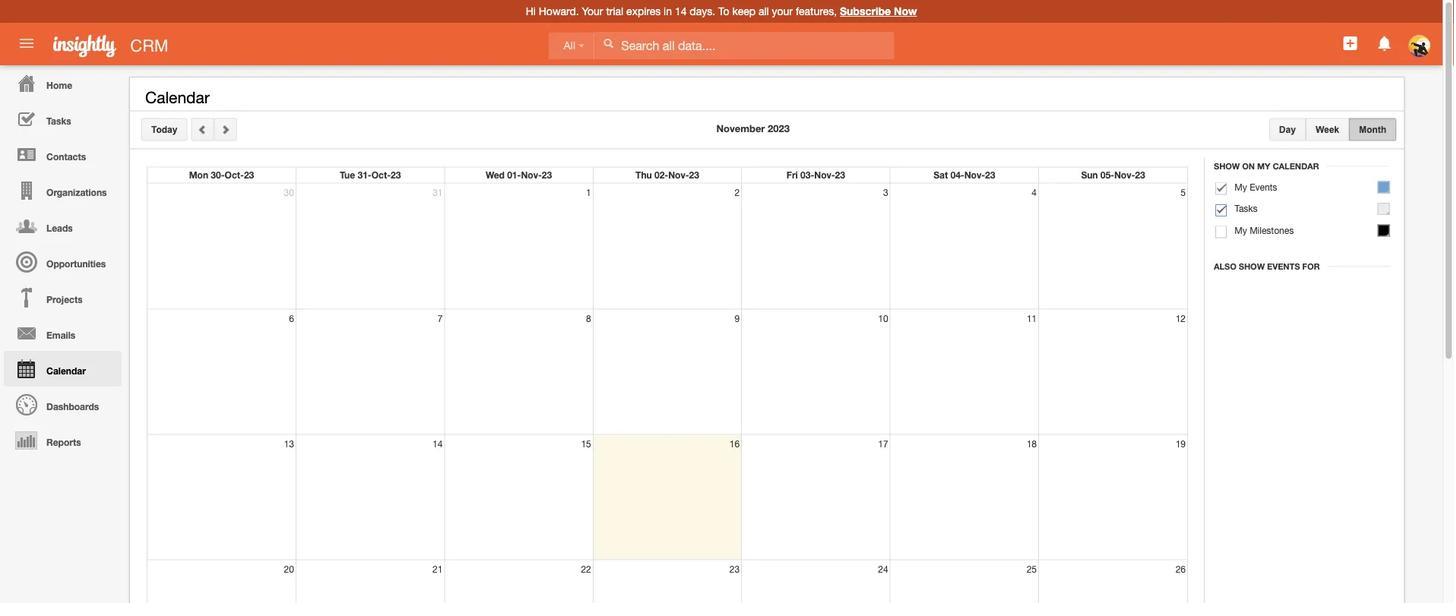 Task type: locate. For each thing, give the bounding box(es) containing it.
nov- right the thu
[[668, 170, 689, 181]]

contacts
[[46, 151, 86, 162]]

31
[[432, 187, 443, 198]]

My Milestones checkbox
[[1215, 226, 1227, 238]]

My Events checkbox
[[1215, 183, 1227, 195]]

0 vertical spatial tasks
[[46, 116, 71, 126]]

15
[[581, 439, 591, 450]]

wed 01-nov-23
[[486, 170, 552, 181]]

for
[[1302, 261, 1320, 271]]

0 horizontal spatial oct-
[[225, 170, 244, 181]]

show left on
[[1214, 162, 1240, 171]]

sat 04-nov-23
[[934, 170, 995, 181]]

nov- for 01-
[[521, 170, 542, 181]]

my for my events
[[1235, 182, 1247, 192]]

21
[[432, 564, 443, 575]]

to
[[718, 5, 729, 17]]

keep
[[732, 5, 756, 17]]

on
[[1242, 162, 1255, 171]]

dashboards link
[[4, 387, 122, 423]]

events down show on my calendar
[[1250, 182, 1277, 192]]

3 nov- from the left
[[814, 170, 835, 181]]

calendar up dashboards link
[[46, 366, 86, 376]]

my
[[1257, 162, 1270, 171], [1235, 182, 1247, 192], [1235, 225, 1247, 236]]

nov- right sat
[[964, 170, 985, 181]]

events left 'for'
[[1267, 261, 1300, 271]]

my right on
[[1257, 162, 1270, 171]]

show
[[1214, 162, 1240, 171], [1239, 261, 1265, 271]]

tasks up contacts link
[[46, 116, 71, 126]]

2 nov- from the left
[[668, 170, 689, 181]]

in
[[664, 5, 672, 17]]

all link
[[548, 32, 594, 60]]

my right the my events checkbox
[[1235, 182, 1247, 192]]

1 horizontal spatial oct-
[[371, 170, 391, 181]]

20
[[284, 564, 294, 575]]

2 oct- from the left
[[371, 170, 391, 181]]

0 vertical spatial calendar
[[145, 88, 210, 107]]

1 vertical spatial tasks
[[1235, 203, 1258, 214]]

mon
[[189, 170, 208, 181]]

23
[[244, 170, 254, 181], [391, 170, 401, 181], [542, 170, 552, 181], [689, 170, 699, 181], [835, 170, 845, 181], [985, 170, 995, 181], [1135, 170, 1145, 181], [730, 564, 740, 575]]

navigation
[[0, 65, 122, 458]]

11
[[1027, 314, 1037, 324]]

calendar up today
[[145, 88, 210, 107]]

1 oct- from the left
[[225, 170, 244, 181]]

november 2023
[[716, 123, 790, 135]]

home link
[[4, 65, 122, 101]]

contacts link
[[4, 137, 122, 173]]

1 horizontal spatial 14
[[675, 5, 687, 17]]

days.
[[690, 5, 715, 17]]

calendar link
[[4, 351, 122, 387]]

1 vertical spatial show
[[1239, 261, 1265, 271]]

tasks down my events
[[1235, 203, 1258, 214]]

12
[[1176, 314, 1186, 324]]

10
[[878, 314, 888, 324]]

5 nov- from the left
[[1114, 170, 1135, 181]]

all
[[564, 40, 575, 52]]

0 vertical spatial 14
[[675, 5, 687, 17]]

0 vertical spatial my
[[1257, 162, 1270, 171]]

8
[[586, 314, 591, 324]]

23 for fri 03-nov-23
[[835, 170, 845, 181]]

calendar down day button
[[1273, 162, 1319, 171]]

sun 05-nov-23
[[1081, 170, 1145, 181]]

1 vertical spatial 14
[[432, 439, 443, 450]]

reports link
[[4, 423, 122, 458]]

nov-
[[521, 170, 542, 181], [668, 170, 689, 181], [814, 170, 835, 181], [964, 170, 985, 181], [1114, 170, 1135, 181]]

oct- right tue
[[371, 170, 391, 181]]

organizations link
[[4, 173, 122, 208]]

show right the also
[[1239, 261, 1265, 271]]

0 horizontal spatial tasks
[[46, 116, 71, 126]]

nov- right fri
[[814, 170, 835, 181]]

30
[[284, 187, 294, 198]]

subscribe
[[840, 5, 891, 17]]

oct- right mon
[[225, 170, 244, 181]]

calendar
[[145, 88, 210, 107], [1273, 162, 1319, 171], [46, 366, 86, 376]]

fri
[[787, 170, 798, 181]]

calendar inside navigation
[[46, 366, 86, 376]]

1 nov- from the left
[[521, 170, 542, 181]]

1 vertical spatial my
[[1235, 182, 1247, 192]]

nov- right sun
[[1114, 170, 1135, 181]]

features,
[[796, 5, 837, 17]]

tasks
[[46, 116, 71, 126], [1235, 203, 1258, 214]]

crm
[[130, 36, 168, 55]]

subscribe now link
[[840, 5, 917, 17]]

day button
[[1269, 118, 1306, 141]]

my right my milestones checkbox
[[1235, 225, 1247, 236]]

oct- for 30-
[[225, 170, 244, 181]]

1 horizontal spatial calendar
[[145, 88, 210, 107]]

thu
[[635, 170, 652, 181]]

navigation containing home
[[0, 65, 122, 458]]

1
[[586, 187, 591, 198]]

26
[[1176, 564, 1186, 575]]

7
[[438, 314, 443, 324]]

2023
[[768, 123, 790, 135]]

03-
[[800, 170, 814, 181]]

howard.
[[539, 5, 579, 17]]

events
[[1250, 182, 1277, 192], [1267, 261, 1300, 271]]

expires
[[626, 5, 661, 17]]

all
[[758, 5, 769, 17]]

sat
[[934, 170, 948, 181]]

milestones
[[1250, 225, 1294, 236]]

Tasks checkbox
[[1215, 204, 1227, 217]]

4 nov- from the left
[[964, 170, 985, 181]]

2 vertical spatial my
[[1235, 225, 1247, 236]]

0 horizontal spatial calendar
[[46, 366, 86, 376]]

Search all data.... text field
[[595, 32, 894, 59]]

9
[[735, 314, 740, 324]]

22
[[581, 564, 591, 575]]

0 vertical spatial events
[[1250, 182, 1277, 192]]

fri 03-nov-23
[[787, 170, 845, 181]]

01-
[[507, 170, 521, 181]]

previous image
[[197, 124, 208, 135]]

1 vertical spatial calendar
[[1273, 162, 1319, 171]]

tue 31-oct-23
[[340, 170, 401, 181]]

notifications image
[[1376, 34, 1394, 52]]

5
[[1181, 187, 1186, 198]]

23 for tue 31-oct-23
[[391, 170, 401, 181]]

thu 02-nov-23
[[635, 170, 699, 181]]

next image
[[220, 124, 231, 135]]

nov- right wed at the top left
[[521, 170, 542, 181]]

show on my calendar
[[1214, 162, 1319, 171]]

2 vertical spatial calendar
[[46, 366, 86, 376]]

4
[[1032, 187, 1037, 198]]

3
[[883, 187, 888, 198]]



Task type: describe. For each thing, give the bounding box(es) containing it.
my milestones
[[1235, 225, 1294, 236]]

emails
[[46, 330, 75, 341]]

week button
[[1306, 118, 1349, 141]]

tue
[[340, 170, 355, 181]]

now
[[894, 5, 917, 17]]

30-
[[211, 170, 225, 181]]

nov- for 03-
[[814, 170, 835, 181]]

also show events for
[[1214, 261, 1320, 271]]

wed
[[486, 170, 505, 181]]

0 horizontal spatial 14
[[432, 439, 443, 450]]

month button
[[1349, 118, 1396, 141]]

oct- for 31-
[[371, 170, 391, 181]]

organizations
[[46, 187, 107, 198]]

projects link
[[4, 280, 122, 315]]

1 vertical spatial events
[[1267, 261, 1300, 271]]

trial
[[606, 5, 623, 17]]

your
[[772, 5, 793, 17]]

my for my milestones
[[1235, 225, 1247, 236]]

16
[[730, 439, 740, 450]]

23 for sun 05-nov-23
[[1135, 170, 1145, 181]]

leads link
[[4, 208, 122, 244]]

emails link
[[4, 315, 122, 351]]

november
[[716, 123, 765, 135]]

23 for sat 04-nov-23
[[985, 170, 995, 181]]

week
[[1316, 124, 1339, 135]]

sun
[[1081, 170, 1098, 181]]

white image
[[603, 38, 614, 49]]

17
[[878, 439, 888, 450]]

18
[[1027, 439, 1037, 450]]

05-
[[1100, 170, 1114, 181]]

reports
[[46, 437, 81, 448]]

23 for mon 30-oct-23
[[244, 170, 254, 181]]

also
[[1214, 261, 1236, 271]]

25
[[1027, 564, 1037, 575]]

nov- for 04-
[[964, 170, 985, 181]]

23 for wed 01-nov-23
[[542, 170, 552, 181]]

projects
[[46, 294, 83, 305]]

13
[[284, 439, 294, 450]]

my events
[[1235, 182, 1277, 192]]

opportunities link
[[4, 244, 122, 280]]

day
[[1279, 124, 1296, 135]]

1 horizontal spatial tasks
[[1235, 203, 1258, 214]]

opportunities
[[46, 258, 106, 269]]

hi howard. your trial expires in 14 days. to keep all your features, subscribe now
[[526, 5, 917, 17]]

6
[[289, 314, 294, 324]]

04-
[[950, 170, 964, 181]]

mon 30-oct-23
[[189, 170, 254, 181]]

home
[[46, 80, 72, 90]]

today
[[151, 124, 177, 135]]

nov- for 05-
[[1114, 170, 1135, 181]]

dashboards
[[46, 401, 99, 412]]

month
[[1359, 124, 1386, 135]]

nov- for 02-
[[668, 170, 689, 181]]

tasks inside 'link'
[[46, 116, 71, 126]]

2 horizontal spatial calendar
[[1273, 162, 1319, 171]]

tasks link
[[4, 101, 122, 137]]

19
[[1176, 439, 1186, 450]]

02-
[[654, 170, 668, 181]]

hi
[[526, 5, 536, 17]]

2
[[735, 187, 740, 198]]

23 for thu 02-nov-23
[[689, 170, 699, 181]]

today button
[[141, 118, 187, 141]]

leads
[[46, 223, 73, 233]]

24
[[878, 564, 888, 575]]

31-
[[358, 170, 371, 181]]

0 vertical spatial show
[[1214, 162, 1240, 171]]



Task type: vqa. For each thing, say whether or not it's contained in the screenshot.
first "AND"
no



